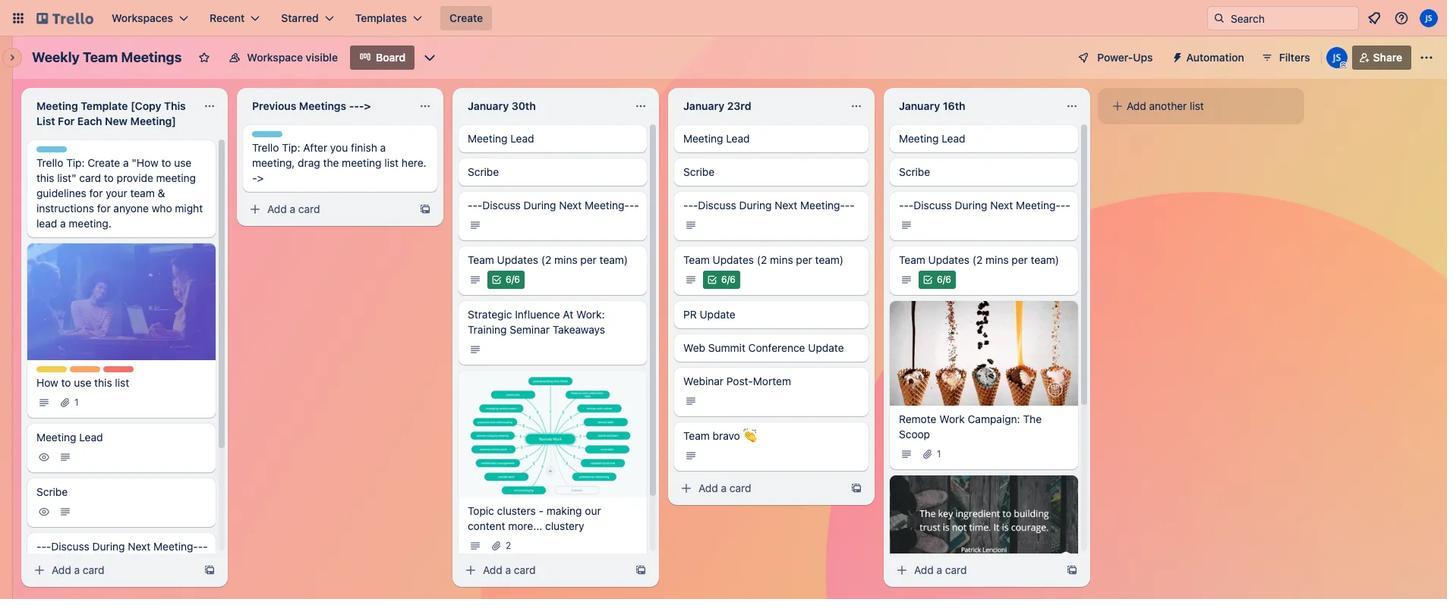 Task type: vqa. For each thing, say whether or not it's contained in the screenshot.
'James Peterson (jamespeterson93)' image
no



Task type: describe. For each thing, give the bounding box(es) containing it.
webinar
[[684, 375, 724, 388]]

pr update
[[684, 308, 736, 321]]

this inside trello tip: create a "how to use this list" card to provide meeting guidelines for your team & instructions for anyone who might lead a meeting.
[[36, 172, 54, 185]]

power-
[[1098, 51, 1133, 64]]

customize views image
[[422, 50, 438, 65]]

jacob simon (jacobsimon16) image
[[1327, 47, 1348, 68]]

team bravo 👏 link
[[674, 423, 869, 472]]

mortem
[[753, 375, 791, 388]]

bravo
[[713, 430, 740, 443]]

trello for trello tip: after you finish a meeting, drag the meeting list here. ->
[[252, 141, 279, 154]]

strategic
[[468, 308, 512, 321]]

recent button
[[201, 6, 269, 30]]

add a card link for create from template… image corresponding to january 16th text field
[[890, 561, 1060, 582]]

campaign:
[[968, 413, 1021, 426]]

sm image inside add another list link
[[1110, 99, 1126, 114]]

team for january 16th text field
[[899, 254, 926, 267]]

conference
[[749, 342, 805, 355]]

work:
[[576, 308, 605, 321]]

our
[[585, 505, 601, 518]]

drag
[[298, 156, 320, 169]]

share button
[[1352, 46, 1412, 70]]

during for ---discuss during next meeting--- link for "january 23rd" text box
[[739, 199, 772, 212]]

trello tip: create a "how to use this list" card to provide meeting guidelines for your team & instructions for anyone who might lead a meeting.
[[36, 156, 203, 230]]

during for ---discuss during next meeting--- link associated with january 16th text field
[[955, 199, 988, 212]]

guidelines
[[36, 187, 86, 200]]

0 horizontal spatial list
[[115, 376, 129, 389]]

add a card link for right create from template… icon
[[459, 561, 629, 582]]

meeting,
[[252, 156, 295, 169]]

meeting lead down how to use this list
[[36, 431, 103, 444]]

- inside topic clusters - making our content more... clustery
[[539, 505, 544, 518]]

how to use this list
[[36, 376, 129, 389]]

another
[[1150, 99, 1187, 112]]

pr update link
[[674, 302, 869, 329]]

card for january 16th text field
[[945, 564, 967, 577]]

---discuss during next meeting--- for january 30th text field
[[468, 199, 639, 212]]

scribe link for january 16th text field
[[890, 159, 1078, 186]]

webinar post-mortem link
[[674, 368, 869, 417]]

card for january 30th text field
[[514, 564, 536, 577]]

team) for january 30th text field's ---discuss during next meeting--- link
[[600, 254, 628, 267]]

team) for ---discuss during next meeting--- link associated with january 16th text field
[[1031, 254, 1060, 267]]

influence
[[515, 308, 560, 321]]

create from template… image for january 16th text field
[[1066, 565, 1078, 577]]

instructions
[[36, 202, 94, 215]]

content
[[468, 520, 505, 533]]

share
[[1374, 51, 1403, 64]]

next for ---discuss during next meeting--- link for "january 23rd" text box
[[775, 199, 798, 212]]

lead down how to use this list
[[79, 431, 103, 444]]

remote
[[899, 413, 937, 426]]

add a card link for create from template… icon for trello tip: create a "how to use this list" card to provide meeting guidelines for your team & instructions for anyone who might lead a meeting.
[[27, 561, 197, 582]]

might
[[175, 202, 203, 215]]

2
[[506, 540, 511, 552]]

power-ups button
[[1067, 46, 1162, 70]]

1 vertical spatial update
[[808, 342, 844, 355]]

meeting- for january 16th text field
[[1016, 199, 1061, 212]]

card for previous meetings ---> text field
[[298, 203, 320, 216]]

meetings
[[121, 49, 182, 65]]

January 30th text field
[[459, 94, 626, 118]]

open information menu image
[[1394, 11, 1410, 26]]

team for january 30th text field
[[468, 254, 494, 267]]

updates for pr update link
[[713, 254, 754, 267]]

meeting lead link for january 16th text field
[[890, 125, 1078, 153]]

discuss for january 30th text field's ---discuss during next meeting--- link
[[483, 199, 521, 212]]

---discuss during next meeting--- link for january 30th text field
[[459, 192, 647, 241]]

&
[[158, 187, 165, 200]]

meeting lead for january 30th text field
[[468, 132, 534, 145]]

web summit conference update link
[[674, 335, 869, 362]]

starred
[[281, 11, 319, 24]]

your
[[106, 187, 127, 200]]

workspace visible button
[[220, 46, 347, 70]]

team for "january 23rd" text box
[[684, 254, 710, 267]]

filters button
[[1257, 46, 1315, 70]]

sm image inside ---discuss during next meeting--- link
[[684, 218, 699, 233]]

meeting.
[[69, 217, 111, 230]]

meeting for scribe "link" corresponding to january 30th text field
[[468, 132, 508, 145]]

2 vertical spatial to
[[61, 376, 71, 389]]

primary element
[[0, 0, 1448, 36]]

0 vertical spatial for
[[89, 187, 103, 200]]

back to home image
[[36, 6, 93, 30]]

0 horizontal spatial 1
[[74, 397, 79, 408]]

workspace visible
[[247, 51, 338, 64]]

team updates (2 mins per team) for pr update link
[[684, 254, 844, 267]]

2 horizontal spatial list
[[1190, 99, 1204, 112]]

3 6/6 from the left
[[937, 274, 952, 286]]

how
[[36, 376, 58, 389]]

a inside the trello tip: after you finish a meeting, drag the meeting list here. ->
[[380, 141, 386, 154]]

sm image inside webinar post-mortem link
[[684, 394, 699, 409]]

add a card for "january 23rd" text box
[[699, 482, 752, 495]]

add another list link
[[1104, 94, 1299, 118]]

after
[[303, 141, 327, 154]]

meeting lead link for "january 23rd" text box
[[674, 125, 869, 153]]

2 horizontal spatial to
[[161, 156, 171, 169]]

next for ---discuss during next meeting--- link associated with january 16th text field
[[991, 199, 1013, 212]]

1 horizontal spatial to
[[104, 172, 114, 185]]

meeting down how
[[36, 431, 76, 444]]

automation
[[1187, 51, 1245, 64]]

starred button
[[272, 6, 343, 30]]

more...
[[508, 520, 542, 533]]

per for strategic influence at work: training seminar takeaways link
[[581, 254, 597, 267]]

---discuss during next meeting--- link for "january 23rd" text box
[[674, 192, 869, 241]]

this member is an admin of this board. image
[[1340, 62, 1347, 68]]

training
[[468, 324, 507, 336]]

weekly team meetings
[[32, 49, 182, 65]]

0 horizontal spatial use
[[74, 376, 91, 389]]

January 16th text field
[[890, 94, 1057, 118]]

workspaces button
[[103, 6, 198, 30]]

strategic influence at work: training seminar takeaways link
[[459, 302, 647, 365]]

web summit conference update
[[684, 342, 844, 355]]

trello tip: create a "how to use this list" card to provide meeting guidelines for your team & instructions for anyone who might lead a meeting. link
[[27, 141, 216, 238]]

sm image inside automation button
[[1165, 46, 1187, 67]]

you
[[330, 141, 348, 154]]

work
[[940, 413, 965, 426]]

recent
[[210, 11, 245, 24]]

(2 for strategic influence at work: training seminar takeaways link
[[541, 254, 552, 267]]

2 horizontal spatial create from template… image
[[635, 565, 647, 577]]

create from template… image for trello tip: after you finish a meeting, drag the meeting list here. ->
[[419, 204, 431, 216]]

weekly
[[32, 49, 80, 65]]

mins for strategic influence at work: training seminar takeaways link
[[555, 254, 578, 267]]

>
[[257, 172, 264, 185]]

per for pr update link
[[796, 254, 813, 267]]

next for january 30th text field's ---discuss during next meeting--- link
[[559, 199, 582, 212]]

3 mins from the left
[[986, 254, 1009, 267]]

webinar post-mortem
[[684, 375, 791, 388]]

add for the meeting template [copy this list for each new meeting] text field
[[52, 564, 71, 577]]

6/6 for pr update link
[[722, 274, 736, 286]]

who
[[152, 202, 172, 215]]

web
[[684, 342, 706, 355]]

meeting lead for january 16th text field
[[899, 132, 966, 145]]

clustery
[[545, 520, 585, 533]]

team inside board name text field
[[83, 49, 118, 65]]

lead for scribe "link" associated with "january 23rd" text box
[[726, 132, 750, 145]]

sm image inside strategic influence at work: training seminar takeaways link
[[468, 343, 483, 358]]



Task type: locate. For each thing, give the bounding box(es) containing it.
0 horizontal spatial (2
[[541, 254, 552, 267]]

0 vertical spatial 1
[[74, 397, 79, 408]]

scribe link for "january 23rd" text box
[[674, 159, 869, 186]]

add for january 16th text field
[[914, 564, 934, 577]]

here.
[[402, 156, 427, 169]]

during for january 30th text field's ---discuss during next meeting--- link
[[524, 199, 556, 212]]

search image
[[1214, 12, 1226, 24]]

use right "how
[[174, 156, 192, 169]]

post-
[[727, 375, 753, 388]]

3 team) from the left
[[1031, 254, 1060, 267]]

0 vertical spatial create from template… image
[[851, 483, 863, 495]]

team updates (2 mins per team) for strategic influence at work: training seminar takeaways link
[[468, 254, 628, 267]]

0 horizontal spatial team updates (2 mins per team)
[[468, 254, 628, 267]]

per
[[581, 254, 597, 267], [796, 254, 813, 267], [1012, 254, 1028, 267]]

add a card link for "january 23rd" text box create from template… image
[[674, 478, 845, 500]]

making
[[547, 505, 582, 518]]

board
[[376, 51, 406, 64]]

discuss
[[483, 199, 521, 212], [698, 199, 737, 212], [914, 199, 952, 212], [51, 540, 89, 553]]

ups
[[1133, 51, 1153, 64]]

2 6/6 from the left
[[722, 274, 736, 286]]

lead down january 30th text field
[[511, 132, 534, 145]]

tip: inside trello tip: create a "how to use this list" card to provide meeting guidelines for your team & instructions for anyone who might lead a meeting.
[[66, 156, 85, 169]]

team)
[[600, 254, 628, 267], [815, 254, 844, 267], [1031, 254, 1060, 267]]

3 team updates (2 mins per team) from the left
[[899, 254, 1060, 267]]

6/6
[[506, 274, 520, 286], [722, 274, 736, 286], [937, 274, 952, 286]]

list right how
[[115, 376, 129, 389]]

show menu image
[[1419, 50, 1435, 65]]

mins for pr update link
[[770, 254, 793, 267]]

1 vertical spatial create
[[88, 156, 120, 169]]

2 team) from the left
[[815, 254, 844, 267]]

meeting down finish
[[342, 156, 382, 169]]

meeting down january 30th text field
[[468, 132, 508, 145]]

2 (2 from the left
[[757, 254, 767, 267]]

1 vertical spatial for
[[97, 202, 111, 215]]

pr
[[684, 308, 697, 321]]

add a card for previous meetings ---> text field
[[267, 203, 320, 216]]

to up your
[[104, 172, 114, 185]]

1 horizontal spatial team)
[[815, 254, 844, 267]]

- inside the trello tip: after you finish a meeting, drag the meeting list here. ->
[[252, 172, 257, 185]]

scribe for january 30th text field's ---discuss during next meeting--- link
[[468, 166, 499, 178]]

seminar
[[510, 324, 550, 336]]

1 vertical spatial trello
[[36, 156, 63, 169]]

0 horizontal spatial mins
[[555, 254, 578, 267]]

topic clusters - making our content more... clustery
[[468, 505, 601, 533]]

0 horizontal spatial trello
[[36, 156, 63, 169]]

create from template… image
[[419, 204, 431, 216], [204, 565, 216, 577], [635, 565, 647, 577]]

1 updates from the left
[[497, 254, 539, 267]]

tip: for after
[[282, 141, 300, 154]]

"how
[[132, 156, 159, 169]]

automation button
[[1165, 46, 1254, 70]]

scribe for ---discuss during next meeting--- link associated with january 16th text field
[[899, 166, 931, 178]]

star or unstar board image
[[198, 52, 211, 64]]

use
[[174, 156, 192, 169], [74, 376, 91, 389]]

1 down "work"
[[937, 449, 941, 460]]

add another list
[[1127, 99, 1204, 112]]

1 horizontal spatial this
[[94, 376, 112, 389]]

0 horizontal spatial team)
[[600, 254, 628, 267]]

2 horizontal spatial team)
[[1031, 254, 1060, 267]]

board link
[[350, 46, 415, 70]]

trello
[[252, 141, 279, 154], [36, 156, 63, 169]]

0 vertical spatial trello
[[252, 141, 279, 154]]

add for "january 23rd" text box
[[699, 482, 718, 495]]

1 horizontal spatial trello
[[252, 141, 279, 154]]

0 vertical spatial list
[[1190, 99, 1204, 112]]

1 vertical spatial create from template… image
[[1066, 565, 1078, 577]]

workspaces
[[112, 11, 173, 24]]

add a card for the meeting template [copy this list for each new meeting] text field
[[52, 564, 105, 577]]

meeting- for january 30th text field
[[585, 199, 630, 212]]

filters
[[1280, 51, 1311, 64]]

for
[[89, 187, 103, 200], [97, 202, 111, 215]]

team bravo 👏
[[684, 430, 757, 443]]

1 horizontal spatial use
[[174, 156, 192, 169]]

1 horizontal spatial 1
[[937, 449, 941, 460]]

meeting for scribe "link" associated with january 16th text field
[[899, 132, 939, 145]]

team
[[130, 187, 155, 200]]

meeting-
[[585, 199, 630, 212], [801, 199, 845, 212], [1016, 199, 1061, 212], [153, 540, 198, 553]]

0 vertical spatial tip:
[[282, 141, 300, 154]]

1 team updates (2 mins per team) from the left
[[468, 254, 628, 267]]

lead
[[36, 217, 57, 230]]

the
[[323, 156, 339, 169]]

trello for trello tip: create a "how to use this list" card to provide meeting guidelines for your team & instructions for anyone who might lead a meeting.
[[36, 156, 63, 169]]

meeting lead down january 30th text field
[[468, 132, 534, 145]]

trello up meeting,
[[252, 141, 279, 154]]

a
[[380, 141, 386, 154], [123, 156, 129, 169], [290, 203, 296, 216], [60, 217, 66, 230], [721, 482, 727, 495], [74, 564, 80, 577], [505, 564, 511, 577], [937, 564, 943, 577]]

visible
[[306, 51, 338, 64]]

---discuss during next meeting--- link for january 16th text field
[[890, 192, 1078, 241]]

templates button
[[346, 6, 431, 30]]

lead down january 16th text field
[[942, 132, 966, 145]]

3 per from the left
[[1012, 254, 1028, 267]]

1 horizontal spatial create
[[450, 11, 483, 24]]

0 horizontal spatial per
[[581, 254, 597, 267]]

1 6/6 from the left
[[506, 274, 520, 286]]

create from template… image for trello tip: create a "how to use this list" card to provide meeting guidelines for your team & instructions for anyone who might lead a meeting.
[[204, 565, 216, 577]]

strategic influence at work: training seminar takeaways
[[468, 308, 605, 336]]

during
[[524, 199, 556, 212], [739, 199, 772, 212], [955, 199, 988, 212], [92, 540, 125, 553]]

👏
[[743, 430, 757, 443]]

add a card link
[[243, 199, 413, 220], [674, 478, 845, 500], [27, 561, 197, 582], [459, 561, 629, 582], [890, 561, 1060, 582]]

1 team) from the left
[[600, 254, 628, 267]]

3 updates from the left
[[929, 254, 970, 267]]

trello inside trello tip: create a "how to use this list" card to provide meeting guidelines for your team & instructions for anyone who might lead a meeting.
[[36, 156, 63, 169]]

trello tip: after you finish a meeting, drag the meeting list here. ->
[[252, 141, 427, 185]]

tip: up list"
[[66, 156, 85, 169]]

0 horizontal spatial meeting
[[156, 172, 196, 185]]

add a card for january 16th text field
[[914, 564, 967, 577]]

(2 for pr update link
[[757, 254, 767, 267]]

trello inside the trello tip: after you finish a meeting, drag the meeting list here. ->
[[252, 141, 279, 154]]

meeting down january 16th text field
[[899, 132, 939, 145]]

1 vertical spatial 1
[[937, 449, 941, 460]]

2 horizontal spatial per
[[1012, 254, 1028, 267]]

1 horizontal spatial list
[[385, 156, 399, 169]]

list left 'here.'
[[385, 156, 399, 169]]

add for january 30th text field
[[483, 564, 503, 577]]

1 horizontal spatial per
[[796, 254, 813, 267]]

trello up list"
[[36, 156, 63, 169]]

create
[[450, 11, 483, 24], [88, 156, 120, 169]]

to right how
[[61, 376, 71, 389]]

1 horizontal spatial 6/6
[[722, 274, 736, 286]]

for down your
[[97, 202, 111, 215]]

update right conference
[[808, 342, 844, 355]]

1 vertical spatial tip:
[[66, 156, 85, 169]]

Meeting Template [Copy This List For Each New Meeting] text field
[[27, 94, 194, 134]]

create inside trello tip: create a "how to use this list" card to provide meeting guidelines for your team & instructions for anyone who might lead a meeting.
[[88, 156, 120, 169]]

scribe for ---discuss during next meeting--- link for "january 23rd" text box
[[684, 166, 715, 178]]

sm image inside team bravo 👏 link
[[684, 449, 699, 464]]

list
[[1190, 99, 1204, 112], [385, 156, 399, 169], [115, 376, 129, 389]]

scoop
[[899, 428, 930, 441]]

summit
[[708, 342, 746, 355]]

meeting lead down "january 23rd" text box
[[684, 132, 750, 145]]

1 horizontal spatial updates
[[713, 254, 754, 267]]

2 vertical spatial list
[[115, 376, 129, 389]]

trello tip: after you finish a meeting, drag the meeting list here. -> link
[[243, 125, 437, 192]]

list inside the trello tip: after you finish a meeting, drag the meeting list here. ->
[[385, 156, 399, 169]]

0 notifications image
[[1366, 9, 1384, 27]]

2 horizontal spatial (2
[[973, 254, 983, 267]]

0 vertical spatial update
[[700, 308, 736, 321]]

0 vertical spatial this
[[36, 172, 54, 185]]

scribe
[[468, 166, 499, 178], [684, 166, 715, 178], [899, 166, 931, 178], [36, 486, 68, 499]]

2 horizontal spatial updates
[[929, 254, 970, 267]]

0 horizontal spatial updates
[[497, 254, 539, 267]]

the
[[1023, 413, 1042, 426]]

1 horizontal spatial create from template… image
[[419, 204, 431, 216]]

card inside trello tip: create a "how to use this list" card to provide meeting guidelines for your team & instructions for anyone who might lead a meeting.
[[79, 172, 101, 185]]

1 horizontal spatial create from template… image
[[1066, 565, 1078, 577]]

0 horizontal spatial update
[[700, 308, 736, 321]]

scribe link for january 30th text field
[[459, 159, 647, 186]]

use right how
[[74, 376, 91, 389]]

meeting for scribe "link" associated with "january 23rd" text box
[[684, 132, 723, 145]]

0 vertical spatial create
[[450, 11, 483, 24]]

---discuss during next meeting--- for "january 23rd" text box
[[684, 199, 855, 212]]

0 horizontal spatial create
[[88, 156, 120, 169]]

tip: inside the trello tip: after you finish a meeting, drag the meeting list here. ->
[[282, 141, 300, 154]]

January 23rd text field
[[674, 94, 842, 118]]

this left list"
[[36, 172, 54, 185]]

2 horizontal spatial 6/6
[[937, 274, 952, 286]]

1 (2 from the left
[[541, 254, 552, 267]]

clusters
[[497, 505, 536, 518]]

create from template… image for "january 23rd" text box
[[851, 483, 863, 495]]

1 horizontal spatial (2
[[757, 254, 767, 267]]

tip: for create
[[66, 156, 85, 169]]

---discuss during next meeting--- for january 16th text field
[[899, 199, 1071, 212]]

use inside trello tip: create a "how to use this list" card to provide meeting guidelines for your team & instructions for anyone who might lead a meeting.
[[174, 156, 192, 169]]

0 horizontal spatial this
[[36, 172, 54, 185]]

1 vertical spatial to
[[104, 172, 114, 185]]

lead for scribe "link" associated with january 16th text field
[[942, 132, 966, 145]]

1 down how to use this list
[[74, 397, 79, 408]]

2 horizontal spatial team updates (2 mins per team)
[[899, 254, 1060, 267]]

lead for scribe "link" corresponding to january 30th text field
[[511, 132, 534, 145]]

tip: up meeting,
[[282, 141, 300, 154]]

card for the meeting template [copy this list for each new meeting] text field
[[83, 564, 105, 577]]

2 team updates (2 mins per team) from the left
[[684, 254, 844, 267]]

takeaways
[[553, 324, 605, 336]]

discuss for ---discuss during next meeting--- link associated with january 16th text field
[[914, 199, 952, 212]]

6/6 for strategic influence at work: training seminar takeaways link
[[506, 274, 520, 286]]

provide
[[117, 172, 153, 185]]

this right how
[[94, 376, 112, 389]]

Search field
[[1226, 7, 1359, 30]]

meeting inside the trello tip: after you finish a meeting, drag the meeting list here. ->
[[342, 156, 382, 169]]

0 vertical spatial meeting
[[342, 156, 382, 169]]

(2
[[541, 254, 552, 267], [757, 254, 767, 267], [973, 254, 983, 267]]

0 horizontal spatial create from template… image
[[204, 565, 216, 577]]

0 horizontal spatial create from template… image
[[851, 483, 863, 495]]

add a card for january 30th text field
[[483, 564, 536, 577]]

this
[[36, 172, 54, 185], [94, 376, 112, 389]]

0 vertical spatial use
[[174, 156, 192, 169]]

1
[[74, 397, 79, 408], [937, 449, 941, 460]]

updates
[[497, 254, 539, 267], [713, 254, 754, 267], [929, 254, 970, 267]]

1 horizontal spatial meeting
[[342, 156, 382, 169]]

meeting up & on the top left
[[156, 172, 196, 185]]

1 mins from the left
[[555, 254, 578, 267]]

lead
[[511, 132, 534, 145], [726, 132, 750, 145], [942, 132, 966, 145], [79, 431, 103, 444]]

1 horizontal spatial mins
[[770, 254, 793, 267]]

1 vertical spatial meeting
[[156, 172, 196, 185]]

---discuss during next meeting--- link
[[459, 192, 647, 241], [674, 192, 869, 241], [890, 192, 1078, 241], [27, 534, 216, 582]]

0 horizontal spatial 6/6
[[506, 274, 520, 286]]

1 vertical spatial list
[[385, 156, 399, 169]]

Board name text field
[[24, 46, 189, 70]]

1 per from the left
[[581, 254, 597, 267]]

scribe link
[[459, 159, 647, 186], [674, 159, 869, 186], [890, 159, 1078, 186], [27, 479, 216, 527]]

2 mins from the left
[[770, 254, 793, 267]]

discuss for ---discuss during next meeting--- link for "january 23rd" text box
[[698, 199, 737, 212]]

power-ups
[[1098, 51, 1153, 64]]

add
[[1127, 99, 1147, 112], [267, 203, 287, 216], [699, 482, 718, 495], [52, 564, 71, 577], [483, 564, 503, 577], [914, 564, 934, 577]]

to right "how
[[161, 156, 171, 169]]

topic
[[468, 505, 494, 518]]

1 vertical spatial use
[[74, 376, 91, 389]]

3 (2 from the left
[[973, 254, 983, 267]]

jacob simon (jacobsimon16) image
[[1420, 9, 1438, 27]]

add a card link for trello tip: after you finish a meeting, drag the meeting list here. ->'s create from template… icon
[[243, 199, 413, 220]]

Previous Meetings ---> text field
[[243, 94, 410, 118]]

0 vertical spatial to
[[161, 156, 171, 169]]

sm image
[[684, 218, 699, 233], [684, 273, 699, 288], [705, 273, 720, 288], [36, 395, 52, 411], [899, 447, 914, 463], [684, 449, 699, 464], [36, 450, 52, 465], [679, 482, 694, 497], [463, 564, 478, 579], [895, 564, 910, 579]]

list right another
[[1190, 99, 1204, 112]]

anyone
[[113, 202, 149, 215]]

meeting lead down january 16th text field
[[899, 132, 966, 145]]

remote work campaign: the scoop
[[899, 413, 1042, 441]]

create inside button
[[450, 11, 483, 24]]

team updates (2 mins per team)
[[468, 254, 628, 267], [684, 254, 844, 267], [899, 254, 1060, 267]]

1 horizontal spatial tip:
[[282, 141, 300, 154]]

meeting lead link
[[459, 125, 647, 153], [674, 125, 869, 153], [890, 125, 1078, 153], [27, 424, 216, 473]]

1 horizontal spatial team updates (2 mins per team)
[[684, 254, 844, 267]]

create button
[[441, 6, 492, 30]]

meeting lead for "january 23rd" text box
[[684, 132, 750, 145]]

---discuss during next meeting---
[[468, 199, 639, 212], [684, 199, 855, 212], [899, 199, 1071, 212], [36, 540, 208, 553]]

updates for strategic influence at work: training seminar takeaways link
[[497, 254, 539, 267]]

at
[[563, 308, 574, 321]]

add for previous meetings ---> text field
[[267, 203, 287, 216]]

tip:
[[282, 141, 300, 154], [66, 156, 85, 169]]

team) for ---discuss during next meeting--- link for "january 23rd" text box
[[815, 254, 844, 267]]

update right pr
[[700, 308, 736, 321]]

create from template… image
[[851, 483, 863, 495], [1066, 565, 1078, 577]]

2 horizontal spatial mins
[[986, 254, 1009, 267]]

workspace
[[247, 51, 303, 64]]

2 updates from the left
[[713, 254, 754, 267]]

card for "january 23rd" text box
[[730, 482, 752, 495]]

1 vertical spatial this
[[94, 376, 112, 389]]

0 horizontal spatial tip:
[[66, 156, 85, 169]]

meeting down "january 23rd" text box
[[684, 132, 723, 145]]

sm image
[[1165, 46, 1187, 67], [1110, 99, 1126, 114], [248, 202, 263, 217], [468, 218, 483, 233], [899, 218, 914, 233], [468, 273, 483, 288], [489, 273, 504, 288], [899, 273, 914, 288], [920, 273, 936, 288], [468, 343, 483, 358], [684, 394, 699, 409], [58, 395, 73, 411], [920, 447, 936, 463], [58, 450, 73, 465], [36, 505, 52, 520], [58, 505, 73, 520], [468, 539, 483, 554], [489, 539, 504, 554], [32, 564, 47, 579]]

-
[[252, 172, 257, 185], [468, 199, 473, 212], [473, 199, 478, 212], [478, 199, 483, 212], [630, 199, 634, 212], [634, 199, 639, 212], [684, 199, 688, 212], [688, 199, 693, 212], [693, 199, 698, 212], [845, 199, 850, 212], [850, 199, 855, 212], [899, 199, 904, 212], [904, 199, 909, 212], [909, 199, 914, 212], [1061, 199, 1066, 212], [1066, 199, 1071, 212], [539, 505, 544, 518], [36, 540, 41, 553], [41, 540, 46, 553], [46, 540, 51, 553], [198, 540, 203, 553], [203, 540, 208, 553]]

templates
[[355, 11, 407, 24]]

meeting inside trello tip: create a "how to use this list" card to provide meeting guidelines for your team & instructions for anyone who might lead a meeting.
[[156, 172, 196, 185]]

meeting lead link for january 30th text field
[[459, 125, 647, 153]]

list"
[[57, 172, 76, 185]]

meeting- for "january 23rd" text box
[[801, 199, 845, 212]]

mins
[[555, 254, 578, 267], [770, 254, 793, 267], [986, 254, 1009, 267]]

1 horizontal spatial update
[[808, 342, 844, 355]]

for left your
[[89, 187, 103, 200]]

0 horizontal spatial to
[[61, 376, 71, 389]]

2 per from the left
[[796, 254, 813, 267]]

finish
[[351, 141, 377, 154]]

lead down "january 23rd" text box
[[726, 132, 750, 145]]



